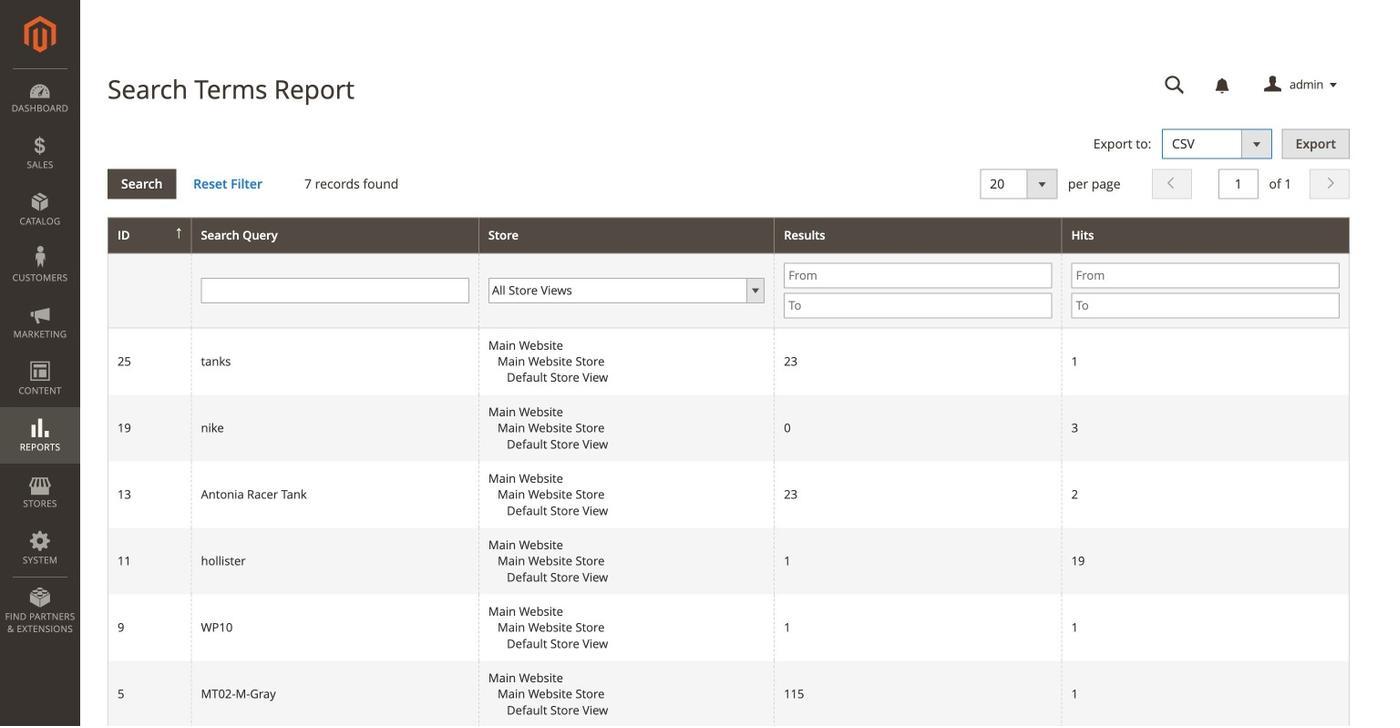 Task type: vqa. For each thing, say whether or not it's contained in the screenshot.
Search by keyword TEXT FIELD
no



Task type: locate. For each thing, give the bounding box(es) containing it.
1 horizontal spatial from text field
[[1072, 263, 1340, 288]]

menu bar
[[0, 68, 80, 645]]

None text field
[[1153, 69, 1198, 101]]

None text field
[[1219, 169, 1259, 199], [201, 278, 470, 303], [1219, 169, 1259, 199], [201, 278, 470, 303]]

To text field
[[784, 293, 1053, 319]]

from text field up to text box
[[784, 263, 1053, 288]]

0 horizontal spatial from text field
[[784, 263, 1053, 288]]

To text field
[[1072, 293, 1340, 319]]

from text field up to text field
[[1072, 263, 1340, 288]]

2 from text field from the left
[[1072, 263, 1340, 288]]

From text field
[[784, 263, 1053, 288], [1072, 263, 1340, 288]]

magento admin panel image
[[24, 16, 56, 53]]

1 from text field from the left
[[784, 263, 1053, 288]]



Task type: describe. For each thing, give the bounding box(es) containing it.
from text field for to text field
[[1072, 263, 1340, 288]]

from text field for to text box
[[784, 263, 1053, 288]]



